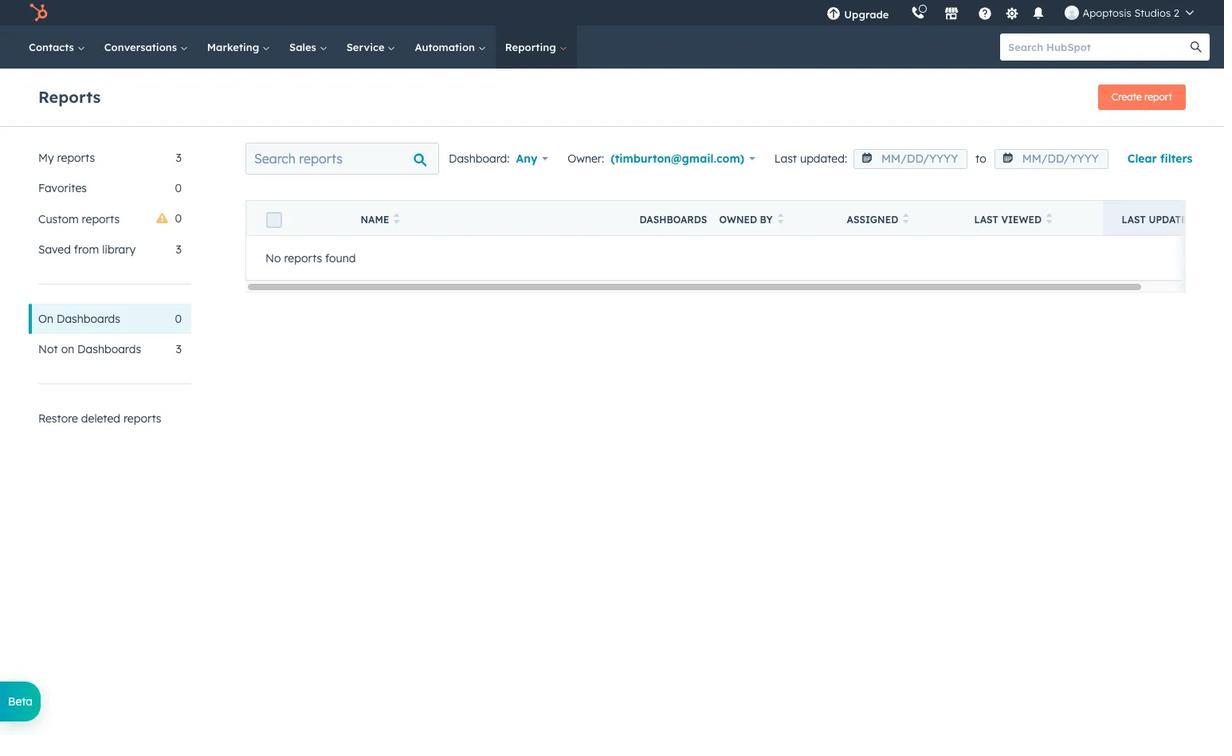 Task type: vqa. For each thing, say whether or not it's contained in the screenshot.
Restore deleted reports button
yes



Task type: describe. For each thing, give the bounding box(es) containing it.
reports for my
[[57, 151, 95, 165]]

calling icon image
[[912, 6, 926, 21]]

saved from library
[[38, 242, 136, 257]]

3 for saved from library
[[176, 242, 182, 257]]

apoptosis studios 2 button
[[1056, 0, 1204, 26]]

upgrade image
[[827, 7, 842, 22]]

service
[[347, 41, 388, 53]]

last for last updated:
[[775, 152, 798, 166]]

press to sort. image for assigned
[[904, 213, 910, 224]]

press to sort. element for assigned
[[904, 213, 910, 226]]

contacts
[[29, 41, 77, 53]]

beta button
[[0, 682, 41, 722]]

(timburton@gmail.com)
[[611, 152, 745, 166]]

create report link
[[1099, 85, 1187, 110]]

reports banner
[[38, 80, 1187, 110]]

contacts link
[[19, 26, 95, 69]]

clear
[[1128, 152, 1158, 166]]

owned by button
[[701, 201, 828, 236]]

calling icon button
[[905, 2, 933, 23]]

not
[[38, 342, 58, 356]]

viewed
[[1002, 214, 1042, 226]]

no
[[266, 251, 281, 265]]

automation
[[415, 41, 478, 53]]

last viewed
[[975, 214, 1042, 226]]

1 vertical spatial dashboards
[[57, 312, 120, 326]]

not on dashboards
[[38, 342, 141, 356]]

on dashboards
[[38, 312, 120, 326]]

settings link
[[1003, 4, 1023, 21]]

restore deleted reports
[[38, 411, 162, 426]]

help button
[[972, 0, 1000, 26]]

press to sort. image for owned by
[[778, 213, 784, 224]]

my
[[38, 151, 54, 165]]

found
[[325, 251, 356, 265]]

menu containing apoptosis studios 2
[[816, 0, 1206, 26]]

Search HubSpot search field
[[1001, 33, 1196, 61]]

reporting link
[[496, 26, 577, 69]]

reports for no
[[284, 251, 322, 265]]

name button
[[342, 201, 621, 236]]

MM/DD/YYYY text field
[[854, 149, 968, 169]]

apoptosis studios 2
[[1083, 6, 1180, 19]]

assigned button
[[828, 201, 956, 236]]

deleted
[[81, 411, 120, 426]]

filters
[[1161, 152, 1193, 166]]

any button
[[516, 148, 549, 170]]

from
[[74, 242, 99, 257]]

favorites
[[38, 181, 87, 195]]

last updated:
[[775, 152, 848, 166]]

3 for not on dashboards
[[176, 342, 182, 356]]

last for last viewed
[[975, 214, 999, 226]]

tara schultz image
[[1066, 6, 1080, 20]]

automation link
[[405, 26, 496, 69]]

hubspot image
[[29, 3, 48, 22]]



Task type: locate. For each thing, give the bounding box(es) containing it.
2 press to sort. element from the left
[[778, 213, 784, 226]]

reports for custom
[[82, 212, 120, 226]]

press to sort. element for last viewed
[[1047, 213, 1053, 226]]

press to sort. image inside the owned by button
[[778, 213, 784, 224]]

report
[[1145, 91, 1173, 103]]

0 vertical spatial dashboards
[[640, 214, 708, 226]]

by
[[760, 214, 773, 226]]

last for last updated
[[1122, 214, 1147, 226]]

last left the updated
[[1122, 214, 1147, 226]]

reports inside button
[[124, 411, 162, 426]]

press to sort. image inside last viewed button
[[1047, 213, 1053, 224]]

upgrade
[[845, 8, 890, 21]]

create report
[[1113, 91, 1173, 103]]

reports
[[38, 87, 101, 106]]

2 press to sort. image from the left
[[1047, 213, 1053, 224]]

press to sort. element right viewed on the top right of the page
[[1047, 213, 1053, 226]]

dashboards
[[640, 214, 708, 226], [57, 312, 120, 326], [77, 342, 141, 356]]

3 0 from the top
[[175, 312, 182, 326]]

press to sort. image
[[394, 213, 400, 224], [904, 213, 910, 224]]

menu
[[816, 0, 1206, 26]]

1 vertical spatial 0
[[175, 211, 182, 226]]

dashboards down the (timburton@gmail.com)
[[640, 214, 708, 226]]

1 horizontal spatial press to sort. image
[[1047, 213, 1053, 224]]

reports
[[57, 151, 95, 165], [82, 212, 120, 226], [284, 251, 322, 265], [124, 411, 162, 426]]

marketing
[[207, 41, 262, 53]]

press to sort. image for name
[[394, 213, 400, 224]]

3 for my reports
[[176, 151, 182, 165]]

3 press to sort. element from the left
[[904, 213, 910, 226]]

reports up saved from library at top
[[82, 212, 120, 226]]

sales link
[[280, 26, 337, 69]]

press to sort. image for last viewed
[[1047, 213, 1053, 224]]

studios
[[1135, 6, 1172, 19]]

2 press to sort. image from the left
[[904, 213, 910, 224]]

clear filters button
[[1128, 149, 1193, 168]]

assigned
[[847, 214, 899, 226]]

updated:
[[801, 152, 848, 166]]

press to sort. element right the by
[[778, 213, 784, 226]]

clear filters
[[1128, 152, 1193, 166]]

on
[[38, 312, 53, 326]]

search button
[[1183, 33, 1211, 61]]

3
[[176, 151, 182, 165], [176, 242, 182, 257], [176, 342, 182, 356]]

last
[[775, 152, 798, 166], [975, 214, 999, 226], [1122, 214, 1147, 226]]

1 press to sort. image from the left
[[778, 213, 784, 224]]

0 for favorites
[[175, 181, 182, 195]]

dashboard:
[[449, 152, 510, 166]]

restore
[[38, 411, 78, 426]]

press to sort. element
[[394, 213, 400, 226], [778, 213, 784, 226], [904, 213, 910, 226], [1047, 213, 1053, 226]]

notifications image
[[1032, 7, 1047, 22]]

last updated
[[1122, 214, 1195, 226]]

settings image
[[1006, 7, 1020, 21]]

0 horizontal spatial press to sort. image
[[394, 213, 400, 224]]

2 3 from the top
[[176, 242, 182, 257]]

last inside button
[[975, 214, 999, 226]]

conversations link
[[95, 26, 198, 69]]

press to sort. image inside name button
[[394, 213, 400, 224]]

sales
[[290, 41, 320, 53]]

0 for on dashboards
[[175, 312, 182, 326]]

conversations
[[104, 41, 180, 53]]

dashboards right on
[[77, 342, 141, 356]]

reports right my at the top
[[57, 151, 95, 165]]

0 vertical spatial 3
[[176, 151, 182, 165]]

saved
[[38, 242, 71, 257]]

create
[[1113, 91, 1143, 103]]

press to sort. image right assigned
[[904, 213, 910, 224]]

press to sort. image right viewed on the top right of the page
[[1047, 213, 1053, 224]]

2 vertical spatial dashboards
[[77, 342, 141, 356]]

owner:
[[568, 152, 605, 166]]

last viewed button
[[956, 201, 1103, 236]]

1 horizontal spatial last
[[975, 214, 999, 226]]

notifications button
[[1026, 0, 1053, 26]]

last left viewed on the top right of the page
[[975, 214, 999, 226]]

press to sort. element inside name button
[[394, 213, 400, 226]]

apoptosis
[[1083, 6, 1132, 19]]

0 vertical spatial 0
[[175, 181, 182, 195]]

press to sort. element right assigned
[[904, 213, 910, 226]]

reports right no
[[284, 251, 322, 265]]

press to sort. image inside assigned button
[[904, 213, 910, 224]]

reports right deleted
[[124, 411, 162, 426]]

1 horizontal spatial press to sort. image
[[904, 213, 910, 224]]

press to sort. element right name
[[394, 213, 400, 226]]

marketplaces button
[[936, 0, 969, 26]]

marketplaces image
[[945, 7, 960, 22]]

4 press to sort. element from the left
[[1047, 213, 1053, 226]]

0
[[175, 181, 182, 195], [175, 211, 182, 226], [175, 312, 182, 326]]

press to sort. element inside assigned button
[[904, 213, 910, 226]]

no reports found
[[266, 251, 356, 265]]

MM/DD/YYYY text field
[[995, 149, 1109, 169]]

last inside button
[[1122, 214, 1147, 226]]

2 vertical spatial 0
[[175, 312, 182, 326]]

dashboards up not on dashboards
[[57, 312, 120, 326]]

0 horizontal spatial press to sort. image
[[778, 213, 784, 224]]

0 horizontal spatial last
[[775, 152, 798, 166]]

1 vertical spatial 3
[[176, 242, 182, 257]]

on
[[61, 342, 74, 356]]

2
[[1175, 6, 1180, 19]]

press to sort. image right name
[[394, 213, 400, 224]]

owned by
[[720, 214, 773, 226]]

2 vertical spatial 3
[[176, 342, 182, 356]]

press to sort. element for owned by
[[778, 213, 784, 226]]

press to sort. element for name
[[394, 213, 400, 226]]

press to sort. element inside the owned by button
[[778, 213, 784, 226]]

to
[[976, 152, 987, 166]]

2 0 from the top
[[175, 211, 182, 226]]

last left updated:
[[775, 152, 798, 166]]

reporting
[[505, 41, 559, 53]]

custom
[[38, 212, 79, 226]]

name
[[361, 214, 389, 226]]

updated
[[1149, 214, 1195, 226]]

service link
[[337, 26, 405, 69]]

restore deleted reports button
[[29, 404, 191, 434]]

any
[[516, 152, 538, 166]]

2 horizontal spatial last
[[1122, 214, 1147, 226]]

3 3 from the top
[[176, 342, 182, 356]]

marketing link
[[198, 26, 280, 69]]

hubspot link
[[19, 3, 60, 22]]

1 3 from the top
[[176, 151, 182, 165]]

search image
[[1191, 41, 1203, 53]]

custom reports
[[38, 212, 120, 226]]

last updated button
[[1103, 201, 1225, 236]]

1 press to sort. element from the left
[[394, 213, 400, 226]]

help image
[[979, 7, 993, 22]]

press to sort. image right the by
[[778, 213, 784, 224]]

press to sort. element inside last viewed button
[[1047, 213, 1053, 226]]

(timburton@gmail.com) button
[[611, 148, 756, 170]]

1 0 from the top
[[175, 181, 182, 195]]

Search reports search field
[[246, 143, 439, 175]]

library
[[102, 242, 136, 257]]

1 press to sort. image from the left
[[394, 213, 400, 224]]

menu item
[[901, 0, 904, 26]]

my reports
[[38, 151, 95, 165]]

owned
[[720, 214, 758, 226]]

beta
[[8, 695, 33, 709]]

press to sort. image
[[778, 213, 784, 224], [1047, 213, 1053, 224]]



